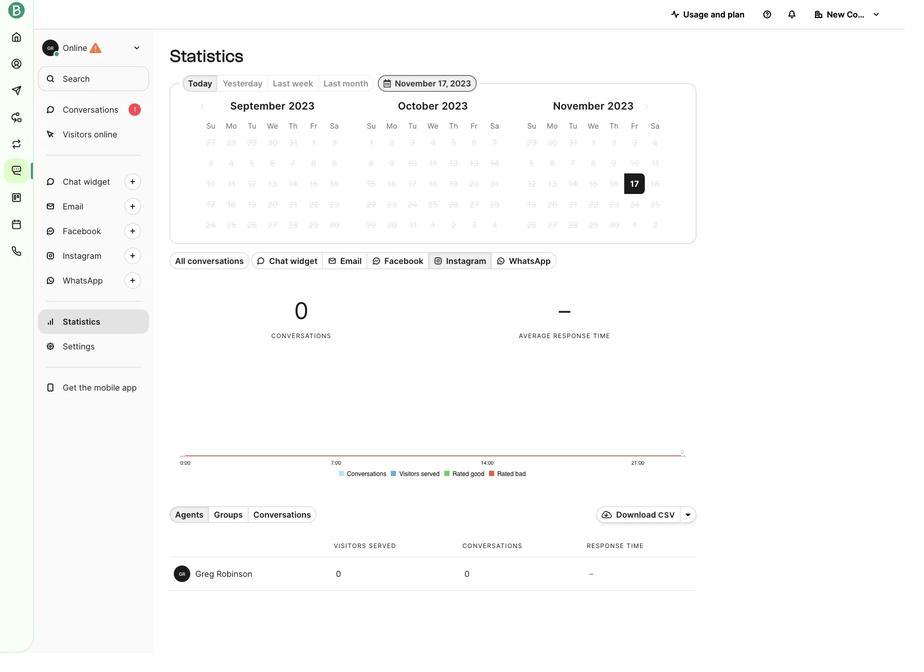 Task type: locate. For each thing, give the bounding box(es) containing it.
1 horizontal spatial statistics
[[170, 46, 244, 66]]

1 horizontal spatial –
[[589, 569, 593, 579]]

conversations
[[63, 104, 119, 115], [253, 510, 311, 520], [463, 542, 523, 550]]

response
[[587, 542, 625, 550]]

heading containing october
[[361, 100, 505, 120]]

november
[[395, 78, 436, 89], [553, 100, 605, 112]]

–
[[559, 297, 571, 325], [589, 569, 593, 579]]

1 horizontal spatial tu
[[408, 122, 417, 130]]

1 mo from the left
[[226, 122, 237, 130]]

2 horizontal spatial conversations
[[463, 542, 523, 550]]

su for september
[[206, 122, 216, 130]]

october
[[398, 100, 439, 112]]

solo image
[[686, 511, 691, 519]]

0 horizontal spatial heading
[[201, 100, 345, 120]]

0 horizontal spatial gr
[[47, 45, 54, 51]]

0 vertical spatial statistics
[[170, 46, 244, 66]]

2 horizontal spatial su
[[528, 122, 537, 130]]

usage and plan button
[[663, 4, 753, 25]]

0 horizontal spatial email
[[63, 201, 83, 212]]

fr inside 17 grid
[[632, 122, 639, 130]]

1 horizontal spatial widget
[[290, 256, 318, 266]]

2 su from the left
[[367, 122, 376, 130]]

th down the october 2023
[[449, 122, 458, 130]]

0 vertical spatial november
[[395, 78, 436, 89]]

november inside heading
[[553, 100, 605, 112]]

1 horizontal spatial november
[[553, 100, 605, 112]]

visitors for visitors served
[[334, 542, 367, 550]]

0 vertical spatial gr
[[47, 45, 54, 51]]

groups
[[214, 510, 243, 520]]

1 horizontal spatial sa
[[491, 122, 500, 130]]

gr left greg
[[179, 571, 185, 577]]

1 horizontal spatial grid
[[361, 120, 505, 235]]

1 horizontal spatial conversations
[[253, 510, 311, 520]]

tu down october
[[408, 122, 417, 130]]

1 horizontal spatial th
[[449, 122, 458, 130]]

visitors left served
[[334, 542, 367, 550]]

1 horizontal spatial su
[[367, 122, 376, 130]]

november inside button
[[395, 78, 436, 89]]

download csv
[[617, 510, 676, 520]]

0 vertical spatial time
[[594, 332, 611, 340]]

0 horizontal spatial chat widget
[[63, 177, 110, 187]]

tu for september
[[248, 122, 256, 130]]

heading
[[201, 100, 345, 120], [361, 100, 505, 120], [522, 100, 666, 120]]

we for september
[[267, 122, 278, 130]]

all conversations button
[[170, 252, 249, 269]]

conversations button
[[248, 506, 317, 523]]

widget left email button
[[290, 256, 318, 266]]

served
[[369, 542, 397, 550]]

mo
[[226, 122, 237, 130], [387, 122, 398, 130], [547, 122, 558, 130]]

1 vertical spatial email
[[341, 256, 362, 266]]

grid
[[201, 120, 345, 235], [361, 120, 505, 235]]

0 vertical spatial visitors
[[63, 129, 92, 139]]

1 vertical spatial conversations
[[271, 332, 332, 340]]

1 sa from the left
[[330, 122, 339, 130]]

17,
[[438, 78, 448, 89]]

3 we from the left
[[588, 122, 599, 130]]

2 horizontal spatial fr
[[632, 122, 639, 130]]

1 vertical spatial –
[[589, 569, 593, 579]]

heading containing november
[[522, 100, 666, 120]]

0 horizontal spatial visitors
[[63, 129, 92, 139]]

0 horizontal spatial su
[[206, 122, 216, 130]]

2 horizontal spatial we
[[588, 122, 599, 130]]

2 tu from the left
[[408, 122, 417, 130]]

0 horizontal spatial sa
[[330, 122, 339, 130]]

whatsapp
[[509, 256, 551, 266], [63, 275, 103, 286]]

statistics link
[[38, 309, 149, 334]]

usage
[[684, 9, 709, 20]]

2 grid from the left
[[361, 120, 505, 235]]

search link
[[38, 66, 149, 91]]

1 su from the left
[[206, 122, 216, 130]]

statistics up "settings"
[[63, 317, 100, 327]]

0 vertical spatial conversations
[[63, 104, 119, 115]]

2 heading from the left
[[361, 100, 505, 120]]

17 grid
[[522, 120, 666, 235]]

chat widget up email link
[[63, 177, 110, 187]]

1 heading from the left
[[201, 100, 345, 120]]

su for october
[[367, 122, 376, 130]]

gr
[[47, 45, 54, 51], [179, 571, 185, 577]]

1 grid from the left
[[201, 120, 345, 235]]

gr for online
[[47, 45, 54, 51]]

th
[[289, 122, 298, 130], [449, 122, 458, 130], [610, 122, 619, 130]]

1 horizontal spatial instagram
[[446, 256, 487, 266]]

1 vertical spatial november
[[553, 100, 605, 112]]

visitors online link
[[38, 122, 149, 147]]

3 th from the left
[[610, 122, 619, 130]]

2 horizontal spatial sa
[[651, 122, 660, 130]]

su
[[206, 122, 216, 130], [367, 122, 376, 130], [528, 122, 537, 130]]

facebook
[[63, 226, 101, 236], [385, 256, 424, 266]]

tu down november 2023
[[569, 122, 578, 130]]

3 su from the left
[[528, 122, 537, 130]]

whatsapp inside "button"
[[509, 256, 551, 266]]

0 horizontal spatial statistics
[[63, 317, 100, 327]]

0 horizontal spatial –
[[559, 297, 571, 325]]

new
[[828, 9, 845, 20]]

2 horizontal spatial tu
[[569, 122, 578, 130]]

email
[[63, 201, 83, 212], [341, 256, 362, 266]]

1 horizontal spatial fr
[[471, 122, 478, 130]]

0 horizontal spatial 0
[[294, 297, 309, 325]]

1 horizontal spatial we
[[428, 122, 439, 130]]

– up average response time
[[559, 297, 571, 325]]

1 vertical spatial facebook
[[385, 256, 424, 266]]

2 horizontal spatial mo
[[547, 122, 558, 130]]

2 horizontal spatial heading
[[522, 100, 666, 120]]

facebook button
[[367, 252, 429, 269]]

1 vertical spatial conversations
[[253, 510, 311, 520]]

visitors inside 'link'
[[63, 129, 92, 139]]

we
[[267, 122, 278, 130], [428, 122, 439, 130], [588, 122, 599, 130]]

visitors left online
[[63, 129, 92, 139]]

gr left online
[[47, 45, 54, 51]]

statistics up today
[[170, 46, 244, 66]]

response time
[[587, 542, 644, 550]]

1 horizontal spatial gr
[[179, 571, 185, 577]]

sa inside 17 grid
[[651, 122, 660, 130]]

0 horizontal spatial th
[[289, 122, 298, 130]]

3 heading from the left
[[522, 100, 666, 120]]

2023
[[450, 78, 472, 89], [289, 100, 315, 112], [442, 100, 468, 112], [608, 100, 634, 112]]

1 fr from the left
[[310, 122, 317, 130]]

agents button
[[170, 506, 209, 523]]

0
[[294, 297, 309, 325], [336, 569, 341, 579], [465, 569, 470, 579]]

chat
[[63, 177, 81, 187], [269, 256, 288, 266]]

sa for september 2023
[[330, 122, 339, 130]]

0 vertical spatial chat
[[63, 177, 81, 187]]

2023 for november 2023
[[608, 100, 634, 112]]

th inside 17 grid
[[610, 122, 619, 130]]

fr for november
[[632, 122, 639, 130]]

sa for november 2023
[[651, 122, 660, 130]]

company
[[847, 9, 885, 20]]

3 fr from the left
[[632, 122, 639, 130]]

robinson
[[217, 569, 253, 579]]

– down response
[[589, 569, 593, 579]]

1 horizontal spatial chat
[[269, 256, 288, 266]]

greg
[[195, 569, 214, 579]]

1 vertical spatial time
[[627, 542, 644, 550]]

0 horizontal spatial facebook
[[63, 226, 101, 236]]

0 vertical spatial –
[[559, 297, 571, 325]]

0 vertical spatial whatsapp
[[509, 256, 551, 266]]

get the mobile app
[[63, 382, 137, 393]]

0 horizontal spatial grid
[[201, 120, 345, 235]]

mo inside 17 grid
[[547, 122, 558, 130]]

su inside 17 grid
[[528, 122, 537, 130]]

2 fr from the left
[[471, 122, 478, 130]]

th for september
[[289, 122, 298, 130]]

tu down september
[[248, 122, 256, 130]]

instagram inside button
[[446, 256, 487, 266]]

3 tu from the left
[[569, 122, 578, 130]]

0 horizontal spatial whatsapp
[[63, 275, 103, 286]]

email down "chat widget" link
[[63, 201, 83, 212]]

mo for october
[[387, 122, 398, 130]]

0 vertical spatial facebook
[[63, 226, 101, 236]]

0 horizontal spatial fr
[[310, 122, 317, 130]]

get the mobile app link
[[38, 375, 149, 400]]

2 mo from the left
[[387, 122, 398, 130]]

all
[[175, 256, 186, 266]]

mo for september
[[226, 122, 237, 130]]

0 horizontal spatial instagram
[[63, 251, 102, 261]]

conversations
[[188, 256, 244, 266], [271, 332, 332, 340]]

widget up email link
[[84, 177, 110, 187]]

tu
[[248, 122, 256, 130], [408, 122, 417, 130], [569, 122, 578, 130]]

sa
[[330, 122, 339, 130], [491, 122, 500, 130], [651, 122, 660, 130]]

tu for november
[[569, 122, 578, 130]]

1 vertical spatial whatsapp
[[63, 275, 103, 286]]

3 sa from the left
[[651, 122, 660, 130]]

chat widget
[[63, 177, 110, 187], [269, 256, 318, 266]]

we down november 2023
[[588, 122, 599, 130]]

0 vertical spatial widget
[[84, 177, 110, 187]]

0 horizontal spatial tu
[[248, 122, 256, 130]]

1 vertical spatial chat widget
[[269, 256, 318, 266]]

and
[[711, 9, 726, 20]]

1 horizontal spatial email
[[341, 256, 362, 266]]

1 horizontal spatial mo
[[387, 122, 398, 130]]

average response time
[[519, 332, 611, 340]]

visitors served
[[334, 542, 397, 550]]

time
[[594, 332, 611, 340], [627, 542, 644, 550]]

1 th from the left
[[289, 122, 298, 130]]

whatsapp button
[[492, 252, 557, 269]]

fr
[[310, 122, 317, 130], [471, 122, 478, 130], [632, 122, 639, 130]]

0 horizontal spatial conversations
[[188, 256, 244, 266]]

2 horizontal spatial th
[[610, 122, 619, 130]]

mobile
[[94, 382, 120, 393]]

widget
[[84, 177, 110, 187], [290, 256, 318, 266]]

tu inside 17 grid
[[569, 122, 578, 130]]

2 we from the left
[[428, 122, 439, 130]]

we down september 2023
[[267, 122, 278, 130]]

1 tu from the left
[[248, 122, 256, 130]]

3 mo from the left
[[547, 122, 558, 130]]

17
[[631, 179, 640, 189]]

whatsapp link
[[38, 268, 149, 293]]

1 vertical spatial gr
[[179, 571, 185, 577]]

we down the october 2023
[[428, 122, 439, 130]]

2 th from the left
[[449, 122, 458, 130]]

th down november 2023
[[610, 122, 619, 130]]

0 horizontal spatial november
[[395, 78, 436, 89]]

1 vertical spatial visitors
[[334, 542, 367, 550]]

we for november
[[588, 122, 599, 130]]

0 horizontal spatial we
[[267, 122, 278, 130]]

we inside 17 grid
[[588, 122, 599, 130]]

grid for september
[[201, 120, 345, 235]]

1 horizontal spatial facebook
[[385, 256, 424, 266]]

1 horizontal spatial heading
[[361, 100, 505, 120]]

email left facebook button
[[341, 256, 362, 266]]

2 horizontal spatial 0
[[465, 569, 470, 579]]

chat widget left email button
[[269, 256, 318, 266]]

1 vertical spatial statistics
[[63, 317, 100, 327]]

th down september 2023
[[289, 122, 298, 130]]

statistics
[[170, 46, 244, 66], [63, 317, 100, 327]]

online
[[63, 43, 87, 53]]

1 horizontal spatial chat widget
[[269, 256, 318, 266]]

1 horizontal spatial whatsapp
[[509, 256, 551, 266]]

0 horizontal spatial mo
[[226, 122, 237, 130]]

0 vertical spatial conversations
[[188, 256, 244, 266]]

1 vertical spatial chat
[[269, 256, 288, 266]]

1 horizontal spatial conversations
[[271, 332, 332, 340]]

instagram
[[63, 251, 102, 261], [446, 256, 487, 266]]

november 2023
[[553, 100, 634, 112]]

1 horizontal spatial visitors
[[334, 542, 367, 550]]

1 we from the left
[[267, 122, 278, 130]]

1 vertical spatial widget
[[290, 256, 318, 266]]

visitors
[[63, 129, 92, 139], [334, 542, 367, 550]]



Task type: describe. For each thing, give the bounding box(es) containing it.
1 horizontal spatial 0
[[336, 569, 341, 579]]

visitors online
[[63, 129, 117, 139]]

gr for greg robinson
[[179, 571, 185, 577]]

instagram button
[[429, 252, 492, 269]]

fr for september
[[310, 122, 317, 130]]

get
[[63, 382, 77, 393]]

email inside button
[[341, 256, 362, 266]]

all conversations
[[175, 256, 244, 266]]

settings link
[[38, 334, 149, 359]]

2023 for october 2023
[[442, 100, 468, 112]]

conversations inside button
[[253, 510, 311, 520]]

usage and plan
[[684, 9, 745, 20]]

1 horizontal spatial time
[[627, 542, 644, 550]]

online
[[94, 129, 117, 139]]

chat widget inside chat widget "button"
[[269, 256, 318, 266]]

search
[[63, 74, 90, 84]]

th for november
[[610, 122, 619, 130]]

0 horizontal spatial widget
[[84, 177, 110, 187]]

grid for october
[[361, 120, 505, 235]]

new company
[[828, 9, 885, 20]]

0 horizontal spatial time
[[594, 332, 611, 340]]

today
[[188, 78, 212, 89]]

facebook link
[[38, 219, 149, 243]]

november 17, 2023
[[395, 78, 472, 89]]

agents
[[175, 510, 204, 520]]

email button
[[323, 252, 367, 269]]

instagram link
[[38, 243, 149, 268]]

2023 inside the november 17, 2023 button
[[450, 78, 472, 89]]

0 vertical spatial email
[[63, 201, 83, 212]]

plan
[[728, 9, 745, 20]]

november for november 17, 2023
[[395, 78, 436, 89]]

new company button
[[807, 4, 889, 25]]

mo for november
[[547, 122, 558, 130]]

2023 for september 2023
[[289, 100, 315, 112]]

september 2023
[[230, 100, 315, 112]]

su for november
[[528, 122, 537, 130]]

tu for october
[[408, 122, 417, 130]]

0 vertical spatial chat widget
[[63, 177, 110, 187]]

email link
[[38, 194, 149, 219]]

the
[[79, 382, 92, 393]]

0 horizontal spatial chat
[[63, 177, 81, 187]]

october 2023
[[398, 100, 468, 112]]

2 sa from the left
[[491, 122, 500, 130]]

september
[[230, 100, 286, 112]]

heading containing september
[[201, 100, 345, 120]]

1
[[133, 106, 136, 113]]

groups button
[[209, 506, 248, 523]]

facebook inside button
[[385, 256, 424, 266]]

widget inside "button"
[[290, 256, 318, 266]]

response
[[554, 332, 591, 340]]

download
[[617, 510, 657, 520]]

we for october
[[428, 122, 439, 130]]

conversations inside button
[[188, 256, 244, 266]]

fr for october
[[471, 122, 478, 130]]

november 17, 2023 button
[[378, 75, 477, 92]]

0 horizontal spatial conversations
[[63, 104, 119, 115]]

settings
[[63, 341, 95, 351]]

today button
[[183, 75, 217, 92]]

17 button
[[625, 174, 645, 194]]

chat widget link
[[38, 169, 149, 194]]

csv
[[659, 511, 676, 519]]

statistics inside "link"
[[63, 317, 100, 327]]

2 vertical spatial conversations
[[463, 542, 523, 550]]

visitors for visitors online
[[63, 129, 92, 139]]

november for november 2023
[[553, 100, 605, 112]]

app
[[122, 382, 137, 393]]

greg robinson
[[195, 569, 253, 579]]

chat widget button
[[252, 252, 323, 269]]

average
[[519, 332, 551, 340]]

chat inside "button"
[[269, 256, 288, 266]]

th for october
[[449, 122, 458, 130]]



Task type: vqa. For each thing, say whether or not it's contained in the screenshot.
Allow fine tuning of chat widget behaviour based on the "if this then that" rules. You can edit existing ones or create new triggers. We've got a helpful
no



